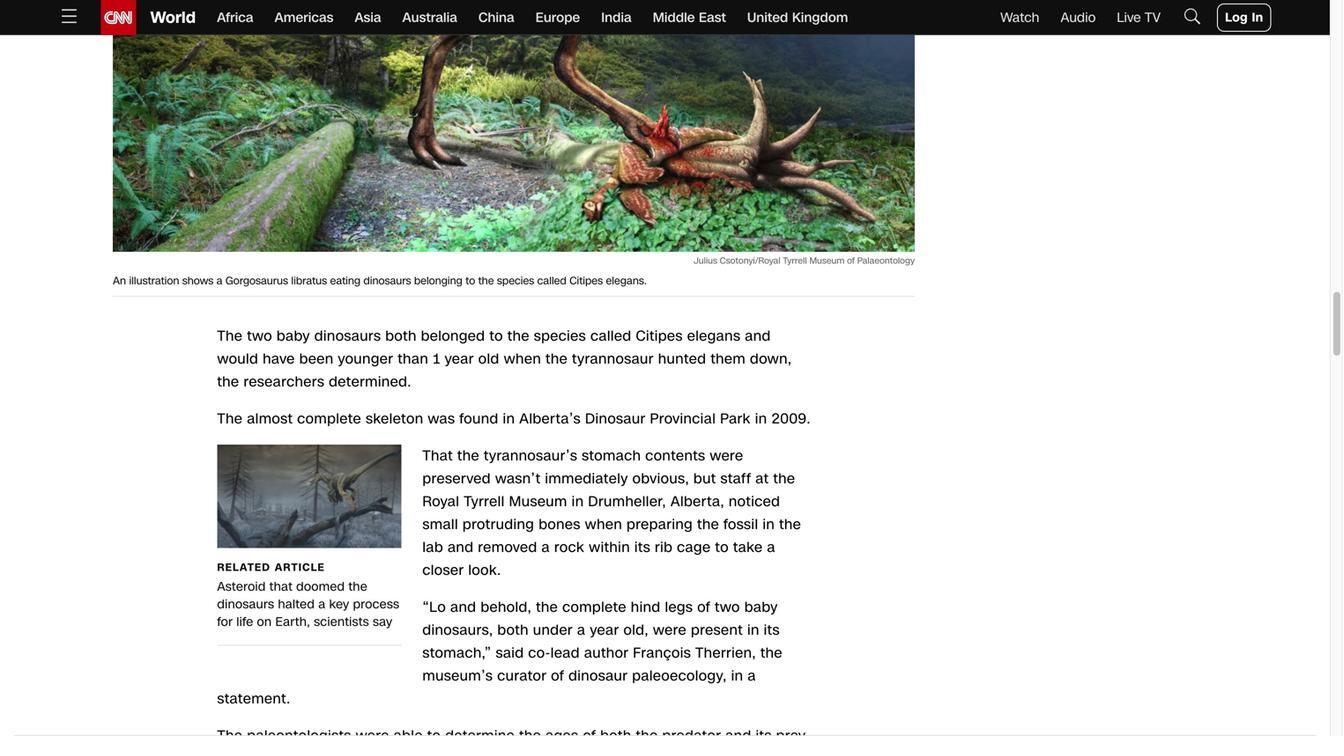 Task type: locate. For each thing, give the bounding box(es) containing it.
called left elegans.
[[537, 274, 567, 289]]

dinosaurs up the younger
[[314, 327, 381, 346]]

year
[[445, 349, 474, 369], [590, 621, 619, 641]]

tyrrell
[[783, 255, 807, 267], [464, 492, 505, 512]]

the up under at bottom
[[536, 598, 558, 618]]

audio link
[[1061, 8, 1096, 27]]

0 horizontal spatial year
[[445, 349, 474, 369]]

both up said
[[498, 621, 529, 641]]

when up within
[[585, 515, 622, 535]]

1 vertical spatial to
[[490, 327, 503, 346]]

a inside asteroid that doomed the dinosaurs halted a key process for life on earth, scientists say
[[318, 596, 326, 614]]

1 vertical spatial and
[[448, 538, 474, 558]]

year right '1'
[[445, 349, 474, 369]]

americas link
[[275, 0, 333, 35]]

1 horizontal spatial year
[[590, 621, 619, 641]]

0 vertical spatial to
[[466, 274, 475, 289]]

citipes
[[570, 274, 603, 289], [636, 327, 683, 346]]

0 horizontal spatial its
[[635, 538, 651, 558]]

to
[[466, 274, 475, 289], [490, 327, 503, 346], [715, 538, 729, 558]]

old,
[[624, 621, 649, 641]]

1 horizontal spatial its
[[764, 621, 780, 641]]

of down lead
[[551, 667, 564, 687]]

1 horizontal spatial citipes
[[636, 327, 683, 346]]

dinosaurs inside the two baby dinosaurs both belonged to the species called citipes elegans and would have been younger than 1 year old when the tyrannosaur hunted them down, the researchers determined.
[[314, 327, 381, 346]]

life
[[236, 614, 253, 631]]

its left rib
[[635, 538, 651, 558]]

0 vertical spatial both
[[385, 327, 417, 346]]

complete down the determined.
[[297, 409, 361, 429]]

0 vertical spatial year
[[445, 349, 474, 369]]

1 horizontal spatial baby
[[745, 598, 778, 618]]

on
[[257, 614, 272, 631]]

0 horizontal spatial tyrrell
[[464, 492, 505, 512]]

1 horizontal spatial museum
[[810, 255, 845, 267]]

preparing
[[627, 515, 693, 535]]

1 vertical spatial of
[[697, 598, 711, 618]]

1 horizontal spatial called
[[591, 327, 632, 346]]

two up have
[[247, 327, 272, 346]]

its right present
[[764, 621, 780, 641]]

called up tyrannosaur
[[591, 327, 632, 346]]

baby up have
[[277, 327, 310, 346]]

citipes left elegans.
[[570, 274, 603, 289]]

0 vertical spatial called
[[537, 274, 567, 289]]

and inside "lo and behold, the complete hind legs of two baby dinosaurs, both under a year old, were present in its stomach," said co-lead author françois therrien, the museum's curator of dinosaur paleoecology, in a statement.
[[450, 598, 476, 618]]

2 vertical spatial to
[[715, 538, 729, 558]]

1 vertical spatial two
[[715, 598, 740, 618]]

in right park
[[755, 409, 767, 429]]

1 vertical spatial the
[[217, 409, 243, 429]]

eating
[[330, 274, 361, 289]]

to left take
[[715, 538, 729, 558]]

0 vertical spatial citipes
[[570, 274, 603, 289]]

0 vertical spatial baby
[[277, 327, 310, 346]]

and up down,
[[745, 327, 771, 346]]

skeleton
[[366, 409, 424, 429]]

museum's
[[423, 667, 493, 687]]

0 vertical spatial tyrrell
[[783, 255, 807, 267]]

both inside "lo and behold, the complete hind legs of two baby dinosaurs, both under a year old, were present in its stomach," said co-lead author françois therrien, the museum's curator of dinosaur paleoecology, in a statement.
[[498, 621, 529, 641]]

asteroid that doomed the dinosaurs halted a key process for life on earth, scientists say link
[[217, 445, 401, 632]]

0 horizontal spatial museum
[[509, 492, 567, 512]]

europe
[[536, 8, 580, 27]]

earth,
[[275, 614, 310, 631]]

royal
[[423, 492, 460, 512]]

cage
[[677, 538, 711, 558]]

1 vertical spatial its
[[764, 621, 780, 641]]

author
[[584, 644, 629, 664]]

2 vertical spatial of
[[551, 667, 564, 687]]

1 the from the top
[[217, 327, 243, 346]]

the down would
[[217, 372, 239, 392]]

1 vertical spatial dinosaurs
[[314, 327, 381, 346]]

baby
[[277, 327, 310, 346], [745, 598, 778, 618]]

audio
[[1061, 8, 1096, 27]]

researchers
[[244, 372, 325, 392]]

asia
[[355, 8, 381, 27]]

year up author
[[590, 621, 619, 641]]

therrien,
[[696, 644, 756, 664]]

year inside the two baby dinosaurs both belonged to the species called citipes elegans and would have been younger than 1 year old when the tyrannosaur hunted them down, the researchers determined.
[[445, 349, 474, 369]]

determined.
[[329, 372, 411, 392]]

called
[[537, 274, 567, 289], [591, 327, 632, 346]]

species up tyrannosaur
[[534, 327, 586, 346]]

live
[[1117, 8, 1141, 27]]

were up the staff
[[710, 446, 744, 466]]

0 vertical spatial the
[[217, 327, 243, 346]]

1 vertical spatial year
[[590, 621, 619, 641]]

0 horizontal spatial called
[[537, 274, 567, 289]]

that the tyrannosaur's stomach contents were preserved wasn't immediately obvious, but staff at the royal tyrrell museum in drumheller, alberta, noticed small protruding bones when preparing the fossil in the lab and removed a rock within its rib cage to take a closer look.
[[423, 446, 801, 581]]

of left palaeontology
[[847, 255, 855, 267]]

the inside the two baby dinosaurs both belonged to the species called citipes elegans and would have been younger than 1 year old when the tyrannosaur hunted them down, the researchers determined.
[[217, 327, 243, 346]]

1 vertical spatial tyrrell
[[464, 492, 505, 512]]

year inside "lo and behold, the complete hind legs of two baby dinosaurs, both under a year old, were present in its stomach," said co-lead author françois therrien, the museum's curator of dinosaur paleoecology, in a statement.
[[590, 621, 619, 641]]

of
[[847, 255, 855, 267], [697, 598, 711, 618], [551, 667, 564, 687]]

called inside the two baby dinosaurs both belonged to the species called citipes elegans and would have been younger than 1 year old when the tyrannosaur hunted them down, the researchers determined.
[[591, 327, 632, 346]]

species right belonging
[[497, 274, 534, 289]]

a
[[217, 274, 223, 289], [542, 538, 550, 558], [767, 538, 776, 558], [318, 596, 326, 614], [577, 621, 586, 641], [748, 667, 756, 687]]

the up the process
[[349, 579, 367, 596]]

2 vertical spatial and
[[450, 598, 476, 618]]

1 vertical spatial baby
[[745, 598, 778, 618]]

were inside the that the tyrannosaur's stomach contents were preserved wasn't immediately obvious, but staff at the royal tyrrell museum in drumheller, alberta, noticed small protruding bones when preparing the fossil in the lab and removed a rock within its rib cage to take a closer look.
[[710, 446, 744, 466]]

two up present
[[715, 598, 740, 618]]

dinosaurs
[[364, 274, 411, 289], [314, 327, 381, 346], [217, 596, 274, 614]]

the inside asteroid that doomed the dinosaurs halted a key process for life on earth, scientists say
[[349, 579, 367, 596]]

"lo and behold, the complete hind legs of two baby dinosaurs, both under a year old, were present in its stomach," said co-lead author françois therrien, the museum's curator of dinosaur paleoecology, in a statement.
[[217, 598, 783, 710]]

an illustration of gorgosaurus libratus eating citipes elegans. by julius csotonyi, © royal tyrrell museum of palaeontology. image
[[113, 0, 915, 252]]

species
[[497, 274, 534, 289], [534, 327, 586, 346]]

the up would
[[217, 327, 243, 346]]

museum inside the that the tyrannosaur's stomach contents were preserved wasn't immediately obvious, but staff at the royal tyrrell museum in drumheller, alberta, noticed small protruding bones when preparing the fossil in the lab and removed a rock within its rib cage to take a closer look.
[[509, 492, 567, 512]]

an illustration shows a gorgosaurus libratus eating dinosaurs belonging to the species called citipes elegans.
[[113, 274, 647, 289]]

staff
[[721, 469, 751, 489]]

in
[[503, 409, 515, 429], [755, 409, 767, 429], [572, 492, 584, 512], [763, 515, 775, 535], [747, 621, 760, 641], [731, 667, 743, 687]]

a left key on the left of page
[[318, 596, 326, 614]]

closer
[[423, 561, 464, 581]]

1 horizontal spatial both
[[498, 621, 529, 641]]

1 horizontal spatial to
[[490, 327, 503, 346]]

1 vertical spatial both
[[498, 621, 529, 641]]

species inside the two baby dinosaurs both belonged to the species called citipes elegans and would have been younger than 1 year old when the tyrannosaur hunted them down, the researchers determined.
[[534, 327, 586, 346]]

china
[[479, 8, 515, 27]]

the left the almost
[[217, 409, 243, 429]]

both up than
[[385, 327, 417, 346]]

that
[[269, 579, 293, 596]]

complete up author
[[562, 598, 627, 618]]

citipes inside the two baby dinosaurs both belonged to the species called citipes elegans and would have been younger than 1 year old when the tyrannosaur hunted them down, the researchers determined.
[[636, 327, 683, 346]]

1 vertical spatial citipes
[[636, 327, 683, 346]]

dinosaurs up life
[[217, 596, 274, 614]]

when inside the two baby dinosaurs both belonged to the species called citipes elegans and would have been younger than 1 year old when the tyrannosaur hunted them down, the researchers determined.
[[504, 349, 541, 369]]

baby inside "lo and behold, the complete hind legs of two baby dinosaurs, both under a year old, were present in its stomach," said co-lead author françois therrien, the museum's curator of dinosaur paleoecology, in a statement.
[[745, 598, 778, 618]]

legs
[[665, 598, 693, 618]]

were up françois
[[653, 621, 687, 641]]

2 vertical spatial dinosaurs
[[217, 596, 274, 614]]

1 horizontal spatial complete
[[562, 598, 627, 618]]

park
[[720, 409, 751, 429]]

0 vertical spatial of
[[847, 255, 855, 267]]

india link
[[601, 0, 632, 35]]

0 vertical spatial and
[[745, 327, 771, 346]]

0 vertical spatial its
[[635, 538, 651, 558]]

in down noticed
[[763, 515, 775, 535]]

live tv
[[1117, 8, 1161, 27]]

united kingdom
[[747, 8, 848, 27]]

that
[[423, 446, 453, 466]]

within
[[589, 538, 630, 558]]

baby up therrien,
[[745, 598, 778, 618]]

younger
[[338, 349, 393, 369]]

drumheller,
[[588, 492, 666, 512]]

were
[[710, 446, 744, 466], [653, 621, 687, 641]]

tyrrell up protruding
[[464, 492, 505, 512]]

noticed
[[729, 492, 780, 512]]

1 vertical spatial species
[[534, 327, 586, 346]]

and inside the that the tyrannosaur's stomach contents were preserved wasn't immediately obvious, but staff at the royal tyrrell museum in drumheller, alberta, noticed small protruding bones when preparing the fossil in the lab and removed a rock within its rib cage to take a closer look.
[[448, 538, 474, 558]]

when right old at the left of the page
[[504, 349, 541, 369]]

dinosaur
[[569, 667, 628, 687]]

citipes up hunted
[[636, 327, 683, 346]]

museum left palaeontology
[[810, 255, 845, 267]]

both inside the two baby dinosaurs both belonged to the species called citipes elegans and would have been younger than 1 year old when the tyrannosaur hunted them down, the researchers determined.
[[385, 327, 417, 346]]

1 vertical spatial museum
[[509, 492, 567, 512]]

been
[[299, 349, 334, 369]]

and right lab
[[448, 538, 474, 558]]

to up old at the left of the page
[[490, 327, 503, 346]]

0 horizontal spatial two
[[247, 327, 272, 346]]

americas
[[275, 8, 333, 27]]

0 vertical spatial when
[[504, 349, 541, 369]]

1 horizontal spatial were
[[710, 446, 744, 466]]

stomach
[[582, 446, 641, 466]]

complete
[[297, 409, 361, 429], [562, 598, 627, 618]]

museum down wasn't
[[509, 492, 567, 512]]

1 horizontal spatial when
[[585, 515, 622, 535]]

the for the two baby dinosaurs both belonged to the species called citipes elegans and would have been younger than 1 year old when the tyrannosaur hunted them down, the researchers determined.
[[217, 327, 243, 346]]

the down noticed
[[779, 515, 801, 535]]

1 horizontal spatial tyrrell
[[783, 255, 807, 267]]

the right therrien,
[[761, 644, 783, 664]]

asteroid
[[217, 579, 266, 596]]

1 vertical spatial called
[[591, 327, 632, 346]]

"lo
[[423, 598, 446, 618]]

in the aftermath of the chicxulub impact weeks or months earlier, the last remaining non-avian dinosaurs struggle to eke out an existence. the heat from infalling debris initially led to a rise in temperature so great that many animals would have been killed within days. weeks later, our planet's atmosphere is choked with soot, dust and other deposits, cutting off the sun, and global temperatures have plummeted. without the sun for photosynthesis, plants die off worldwide, collapsing the food chain. here, a lone, injured and half-starved dakotaraptor surveys the remains of her territory in what will be known, 66 million years later, as hell creek. image
[[217, 445, 401, 549]]

shows
[[182, 274, 214, 289]]

tyrrell right the csotonyi/royal
[[783, 255, 807, 267]]

1 vertical spatial when
[[585, 515, 622, 535]]

0 vertical spatial dinosaurs
[[364, 274, 411, 289]]

log in link
[[1217, 4, 1272, 32]]

open menu icon image
[[59, 6, 80, 27]]

0 horizontal spatial when
[[504, 349, 541, 369]]

1 horizontal spatial two
[[715, 598, 740, 618]]

0 vertical spatial two
[[247, 327, 272, 346]]

0 horizontal spatial baby
[[277, 327, 310, 346]]

the
[[478, 274, 494, 289], [508, 327, 530, 346], [546, 349, 568, 369], [217, 372, 239, 392], [457, 446, 479, 466], [773, 469, 795, 489], [697, 515, 719, 535], [779, 515, 801, 535], [349, 579, 367, 596], [536, 598, 558, 618], [761, 644, 783, 664]]

0 horizontal spatial both
[[385, 327, 417, 346]]

and up dinosaurs,
[[450, 598, 476, 618]]

belonged
[[421, 327, 485, 346]]

1 vertical spatial complete
[[562, 598, 627, 618]]

belonging
[[414, 274, 463, 289]]

baby inside the two baby dinosaurs both belonged to the species called citipes elegans and would have been younger than 1 year old when the tyrannosaur hunted them down, the researchers determined.
[[277, 327, 310, 346]]

0 horizontal spatial were
[[653, 621, 687, 641]]

a right shows
[[217, 274, 223, 289]]

the
[[217, 327, 243, 346], [217, 409, 243, 429]]

2 the from the top
[[217, 409, 243, 429]]

2 horizontal spatial to
[[715, 538, 729, 558]]

julius
[[694, 255, 717, 267]]

0 vertical spatial were
[[710, 446, 744, 466]]

its
[[635, 538, 651, 558], [764, 621, 780, 641]]

0 horizontal spatial complete
[[297, 409, 361, 429]]

of right legs
[[697, 598, 711, 618]]

in right found
[[503, 409, 515, 429]]

dinosaurs right eating
[[364, 274, 411, 289]]

1 vertical spatial were
[[653, 621, 687, 641]]

0 vertical spatial museum
[[810, 255, 845, 267]]

obvious,
[[633, 469, 689, 489]]

to right belonging
[[466, 274, 475, 289]]

dinosaur
[[585, 409, 646, 429]]

say
[[373, 614, 393, 631]]



Task type: vqa. For each thing, say whether or not it's contained in the screenshot.
the right Tyrrell
yes



Task type: describe. For each thing, give the bounding box(es) containing it.
key
[[329, 596, 349, 614]]

india
[[601, 8, 632, 27]]

the down alberta,
[[697, 515, 719, 535]]

its inside "lo and behold, the complete hind legs of two baby dinosaurs, both under a year old, were present in its stomach," said co-lead author françois therrien, the museum's curator of dinosaur paleoecology, in a statement.
[[764, 621, 780, 641]]

tyrrell inside the that the tyrannosaur's stomach contents were preserved wasn't immediately obvious, but staff at the royal tyrrell museum in drumheller, alberta, noticed small protruding bones when preparing the fossil in the lab and removed a rock within its rib cage to take a closer look.
[[464, 492, 505, 512]]

in down therrien,
[[731, 667, 743, 687]]

the right belonged
[[508, 327, 530, 346]]

hunted
[[658, 349, 706, 369]]

said
[[496, 644, 524, 664]]

log in
[[1225, 9, 1264, 26]]

statement.
[[217, 690, 290, 710]]

middle east
[[653, 8, 726, 27]]

gorgosaurus
[[226, 274, 288, 289]]

in up therrien,
[[747, 621, 760, 641]]

dinosaurs,
[[423, 621, 493, 641]]

the left tyrannosaur
[[546, 349, 568, 369]]

middle
[[653, 8, 695, 27]]

1 horizontal spatial of
[[697, 598, 711, 618]]

were inside "lo and behold, the complete hind legs of two baby dinosaurs, both under a year old, were present in its stomach," said co-lead author françois therrien, the museum's curator of dinosaur paleoecology, in a statement.
[[653, 621, 687, 641]]

illustration
[[129, 274, 179, 289]]

julius csotonyi/royal tyrrell museum of palaeontology
[[694, 255, 915, 267]]

them
[[711, 349, 746, 369]]

world
[[150, 7, 196, 29]]

curator
[[497, 667, 547, 687]]

protruding
[[463, 515, 534, 535]]

doomed
[[296, 579, 345, 596]]

scientists
[[314, 614, 369, 631]]

the for the almost complete skeleton was found in alberta's dinosaur provincial park in 2009.
[[217, 409, 243, 429]]

contents
[[646, 446, 706, 466]]

a right take
[[767, 538, 776, 558]]

asteroid that doomed the dinosaurs halted a key process for life on earth, scientists say
[[217, 579, 399, 631]]

than
[[398, 349, 428, 369]]

2009.
[[772, 409, 811, 429]]

united kingdom link
[[747, 0, 848, 35]]

2 horizontal spatial of
[[847, 255, 855, 267]]

present
[[691, 621, 743, 641]]

0 horizontal spatial to
[[466, 274, 475, 289]]

preserved
[[423, 469, 491, 489]]

and inside the two baby dinosaurs both belonged to the species called citipes elegans and would have been younger than 1 year old when the tyrannosaur hunted them down, the researchers determined.
[[745, 327, 771, 346]]

0 vertical spatial species
[[497, 274, 534, 289]]

elegans
[[687, 327, 741, 346]]

tyrannosaur's
[[484, 446, 578, 466]]

françois
[[633, 644, 691, 664]]

log
[[1225, 9, 1248, 26]]

0 horizontal spatial of
[[551, 667, 564, 687]]

halted
[[278, 596, 315, 614]]

alberta's
[[519, 409, 581, 429]]

0 horizontal spatial citipes
[[570, 274, 603, 289]]

a up lead
[[577, 621, 586, 641]]

for
[[217, 614, 233, 631]]

a down therrien,
[[748, 667, 756, 687]]

process
[[353, 596, 399, 614]]

two inside the two baby dinosaurs both belonged to the species called citipes elegans and would have been younger than 1 year old when the tyrannosaur hunted them down, the researchers determined.
[[247, 327, 272, 346]]

dinosaurs inside asteroid that doomed the dinosaurs halted a key process for life on earth, scientists say
[[217, 596, 274, 614]]

the right at
[[773, 469, 795, 489]]

watch
[[1001, 8, 1040, 27]]

lab
[[423, 538, 443, 558]]

in
[[1252, 9, 1264, 26]]

the right belonging
[[478, 274, 494, 289]]

watch link
[[1001, 8, 1040, 27]]

live tv link
[[1117, 8, 1161, 27]]

rock
[[554, 538, 585, 558]]

paleoecology,
[[632, 667, 727, 687]]

1
[[433, 349, 440, 369]]

complete inside "lo and behold, the complete hind legs of two baby dinosaurs, both under a year old, were present in its stomach," said co-lead author françois therrien, the museum's curator of dinosaur paleoecology, in a statement.
[[562, 598, 627, 618]]

libratus
[[291, 274, 327, 289]]

east
[[699, 8, 726, 27]]

the two baby dinosaurs both belonged to the species called citipes elegans and would have been younger than 1 year old when the tyrannosaur hunted them down, the researchers determined.
[[217, 327, 792, 392]]

two inside "lo and behold, the complete hind legs of two baby dinosaurs, both under a year old, were present in its stomach," said co-lead author françois therrien, the museum's curator of dinosaur paleoecology, in a statement.
[[715, 598, 740, 618]]

australia
[[402, 8, 457, 27]]

co-
[[528, 644, 551, 664]]

bones
[[539, 515, 581, 535]]

a left rock
[[542, 538, 550, 558]]

the up preserved
[[457, 446, 479, 466]]

almost
[[247, 409, 293, 429]]

old
[[478, 349, 500, 369]]

provincial
[[650, 409, 716, 429]]

immediately
[[545, 469, 628, 489]]

in down immediately
[[572, 492, 584, 512]]

under
[[533, 621, 573, 641]]

australia link
[[402, 0, 457, 35]]

alberta,
[[671, 492, 725, 512]]

0 vertical spatial complete
[[297, 409, 361, 429]]

kingdom
[[792, 8, 848, 27]]

asia link
[[355, 0, 381, 35]]

fossil
[[724, 515, 758, 535]]

its inside the that the tyrannosaur's stomach contents were preserved wasn't immediately obvious, but staff at the royal tyrrell museum in drumheller, alberta, noticed small protruding bones when preparing the fossil in the lab and removed a rock within its rib cage to take a closer look.
[[635, 538, 651, 558]]

china link
[[479, 0, 515, 35]]

to inside the two baby dinosaurs both belonged to the species called citipes elegans and would have been younger than 1 year old when the tyrannosaur hunted them down, the researchers determined.
[[490, 327, 503, 346]]

but
[[694, 469, 716, 489]]

wasn't
[[495, 469, 541, 489]]

removed
[[478, 538, 537, 558]]

the almost complete skeleton was found in alberta's dinosaur provincial park in 2009.
[[217, 409, 811, 429]]

africa link
[[217, 0, 253, 35]]

an
[[113, 274, 126, 289]]

down,
[[750, 349, 792, 369]]

world link
[[136, 0, 196, 35]]

lead
[[551, 644, 580, 664]]

tyrannosaur
[[572, 349, 654, 369]]

search icon image
[[1182, 6, 1203, 27]]

to inside the that the tyrannosaur's stomach contents were preserved wasn't immediately obvious, but staff at the royal tyrrell museum in drumheller, alberta, noticed small protruding bones when preparing the fossil in the lab and removed a rock within its rib cage to take a closer look.
[[715, 538, 729, 558]]

elegans.
[[606, 274, 647, 289]]

middle east link
[[653, 0, 726, 35]]

europe link
[[536, 0, 580, 35]]

was
[[428, 409, 455, 429]]

rib
[[655, 538, 673, 558]]

stomach,"
[[423, 644, 491, 664]]

when inside the that the tyrannosaur's stomach contents were preserved wasn't immediately obvious, but staff at the royal tyrrell museum in drumheller, alberta, noticed small protruding bones when preparing the fossil in the lab and removed a rock within its rib cage to take a closer look.
[[585, 515, 622, 535]]



